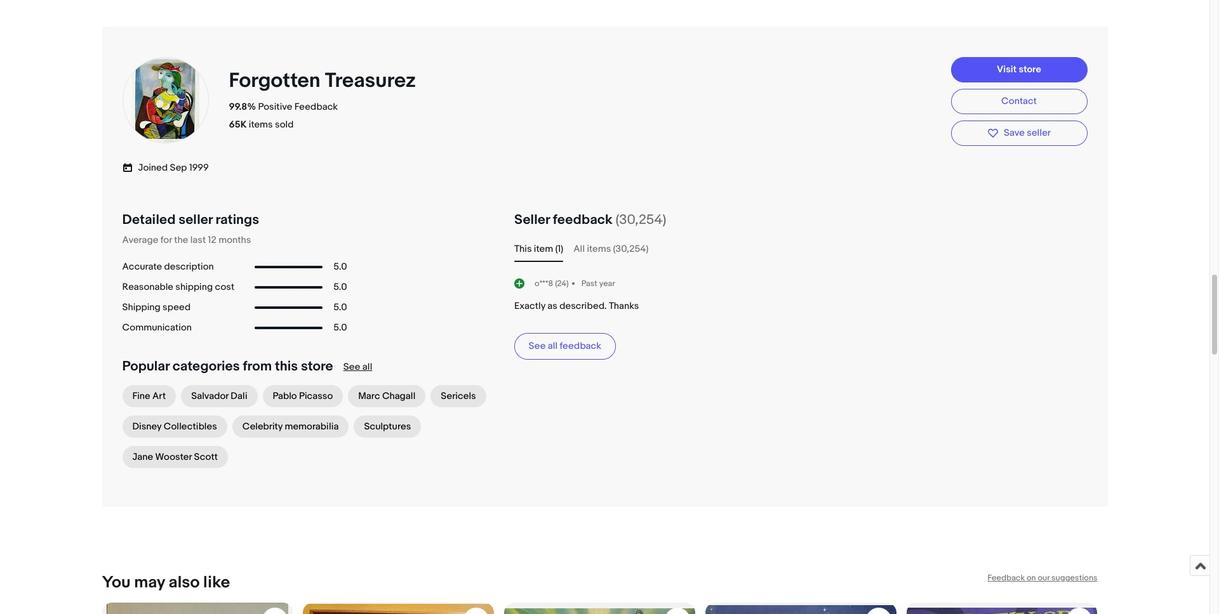 Task type: vqa. For each thing, say whether or not it's contained in the screenshot.
Micro
no



Task type: locate. For each thing, give the bounding box(es) containing it.
described.
[[560, 300, 607, 313]]

seller right save
[[1027, 127, 1051, 139]]

0 vertical spatial seller
[[1027, 127, 1051, 139]]

average
[[122, 234, 158, 247]]

1 horizontal spatial store
[[1019, 63, 1041, 75]]

salvador
[[191, 391, 229, 403]]

0 horizontal spatial store
[[301, 359, 333, 375]]

0 vertical spatial feedback
[[553, 212, 613, 228]]

contact
[[1001, 95, 1037, 107]]

0 vertical spatial all
[[548, 340, 558, 353]]

fine
[[132, 391, 150, 403]]

see up marc at the bottom of page
[[343, 361, 360, 373]]

5.0
[[334, 261, 347, 273], [334, 281, 347, 293], [334, 302, 347, 314], [334, 322, 347, 334]]

1 vertical spatial items
[[587, 243, 611, 255]]

memorabilia
[[285, 421, 339, 433]]

tab list containing this item (1)
[[514, 242, 1087, 257]]

0 vertical spatial feedback
[[294, 101, 338, 113]]

0 horizontal spatial seller
[[179, 212, 213, 228]]

0 horizontal spatial feedback
[[294, 101, 338, 113]]

tab list
[[514, 242, 1087, 257]]

see down exactly
[[529, 340, 546, 353]]

5.0 for speed
[[334, 302, 347, 314]]

0 horizontal spatial see
[[343, 361, 360, 373]]

1 vertical spatial feedback
[[988, 574, 1025, 584]]

feedback inside 99.8% positive feedback 65k items sold
[[294, 101, 338, 113]]

(30,254) up the all items (30,254) at the top
[[616, 212, 666, 228]]

wooster
[[155, 452, 192, 464]]

see all feedback
[[529, 340, 601, 353]]

sold
[[275, 119, 294, 131]]

contact link
[[951, 89, 1087, 114]]

store right visit
[[1019, 63, 1041, 75]]

disney
[[132, 421, 161, 433]]

disney collectibles
[[132, 421, 217, 433]]

save seller button
[[951, 121, 1087, 146]]

seller
[[1027, 127, 1051, 139], [179, 212, 213, 228]]

all items (30,254)
[[574, 243, 649, 255]]

communication
[[122, 322, 192, 334]]

all
[[574, 243, 585, 255]]

1 horizontal spatial seller
[[1027, 127, 1051, 139]]

seller for detailed
[[179, 212, 213, 228]]

(1)
[[555, 243, 563, 255]]

1 vertical spatial all
[[362, 361, 372, 373]]

joined
[[138, 162, 168, 174]]

see
[[529, 340, 546, 353], [343, 361, 360, 373]]

suggestions
[[1051, 574, 1097, 584]]

65k
[[229, 119, 247, 131]]

reasonable
[[122, 281, 173, 293]]

items down positive
[[249, 119, 273, 131]]

on
[[1027, 574, 1036, 584]]

feedback down described.
[[560, 340, 601, 353]]

store up picasso
[[301, 359, 333, 375]]

(24)
[[555, 279, 569, 289]]

1 horizontal spatial feedback
[[988, 574, 1025, 584]]

all up marc at the bottom of page
[[362, 361, 372, 373]]

popular
[[122, 359, 170, 375]]

0 horizontal spatial all
[[362, 361, 372, 373]]

(30,254) up year
[[613, 243, 649, 255]]

also
[[169, 574, 200, 593]]

reasonable shipping cost
[[122, 281, 234, 293]]

sculptures link
[[354, 416, 421, 438]]

0 vertical spatial items
[[249, 119, 273, 131]]

store inside visit store link
[[1019, 63, 1041, 75]]

1 5.0 from the top
[[334, 261, 347, 273]]

5.0 for description
[[334, 261, 347, 273]]

fine art link
[[122, 386, 176, 408]]

1 vertical spatial (30,254)
[[613, 243, 649, 255]]

items
[[249, 119, 273, 131], [587, 243, 611, 255]]

1 vertical spatial seller
[[179, 212, 213, 228]]

2 5.0 from the top
[[334, 281, 347, 293]]

fine art
[[132, 391, 166, 403]]

4 5.0 from the top
[[334, 322, 347, 334]]

accurate
[[122, 261, 162, 273]]

celebrity memorabilia link
[[232, 416, 349, 438]]

items right the all
[[587, 243, 611, 255]]

detailed seller ratings
[[122, 212, 259, 228]]

feedback down "forgotten treasurez"
[[294, 101, 338, 113]]

ratings
[[216, 212, 259, 228]]

0 vertical spatial store
[[1019, 63, 1041, 75]]

item
[[534, 243, 553, 255]]

3 5.0 from the top
[[334, 302, 347, 314]]

you
[[102, 574, 130, 593]]

seller
[[514, 212, 550, 228]]

see for see all
[[343, 361, 360, 373]]

feedback left on
[[988, 574, 1025, 584]]

feedback on our suggestions
[[988, 574, 1097, 584]]

1 horizontal spatial all
[[548, 340, 558, 353]]

1 vertical spatial see
[[343, 361, 360, 373]]

all down as at the left
[[548, 340, 558, 353]]

0 vertical spatial (30,254)
[[616, 212, 666, 228]]

past
[[581, 278, 597, 289]]

(30,254)
[[616, 212, 666, 228], [613, 243, 649, 255]]

disney collectibles link
[[122, 416, 227, 438]]

0 vertical spatial see
[[529, 340, 546, 353]]

positive
[[258, 101, 292, 113]]

pablo picasso
[[273, 391, 333, 403]]

this
[[514, 243, 532, 255]]

list
[[102, 593, 1108, 615]]

marc chagall
[[358, 391, 415, 403]]

all
[[548, 340, 558, 353], [362, 361, 372, 373]]

(30,254) for all items (30,254)
[[613, 243, 649, 255]]

feedback up the all
[[553, 212, 613, 228]]

feedback
[[294, 101, 338, 113], [988, 574, 1025, 584]]

seller inside button
[[1027, 127, 1051, 139]]

collectibles
[[164, 421, 217, 433]]

like
[[203, 574, 230, 593]]

0 horizontal spatial items
[[249, 119, 273, 131]]

forgotten
[[229, 69, 320, 93]]

exactly as described. thanks
[[514, 300, 639, 313]]

1 horizontal spatial see
[[529, 340, 546, 353]]

items inside 99.8% positive feedback 65k items sold
[[249, 119, 273, 131]]

1 horizontal spatial items
[[587, 243, 611, 255]]

feedback
[[553, 212, 613, 228], [560, 340, 601, 353]]

seller up last
[[179, 212, 213, 228]]



Task type: describe. For each thing, give the bounding box(es) containing it.
visit store
[[997, 63, 1041, 75]]

(30,254) for seller feedback (30,254)
[[616, 212, 666, 228]]

last
[[190, 234, 206, 247]]

pablo
[[273, 391, 297, 403]]

categories
[[173, 359, 240, 375]]

celebrity memorabilia
[[242, 421, 339, 433]]

items inside tab list
[[587, 243, 611, 255]]

jane wooster scott
[[132, 452, 218, 464]]

all for see all
[[362, 361, 372, 373]]

jane wooster scott link
[[122, 447, 228, 469]]

this item (1)
[[514, 243, 563, 255]]

our
[[1038, 574, 1050, 584]]

visit store link
[[951, 57, 1087, 83]]

all for see all feedback
[[548, 340, 558, 353]]

art
[[152, 391, 166, 403]]

1 vertical spatial store
[[301, 359, 333, 375]]

see all feedback link
[[514, 334, 616, 360]]

salvador dali
[[191, 391, 247, 403]]

o***8 (24)
[[535, 279, 569, 289]]

feedback on our suggestions link
[[988, 574, 1097, 584]]

scott
[[194, 452, 218, 464]]

speed
[[163, 302, 191, 314]]

see all
[[343, 361, 372, 373]]

1 vertical spatial feedback
[[560, 340, 601, 353]]

popular categories from this store
[[122, 359, 333, 375]]

picasso
[[299, 391, 333, 403]]

see for see all feedback
[[529, 340, 546, 353]]

cost
[[215, 281, 234, 293]]

pablo picasso link
[[263, 386, 343, 408]]

5.0 for shipping
[[334, 281, 347, 293]]

salvador dali link
[[181, 386, 257, 408]]

forgotten treasurez
[[229, 69, 416, 93]]

1999
[[189, 162, 209, 174]]

marc
[[358, 391, 380, 403]]

thanks
[[609, 300, 639, 313]]

seller feedback (30,254)
[[514, 212, 666, 228]]

celebrity
[[242, 421, 283, 433]]

from
[[243, 359, 272, 375]]

marc chagall link
[[348, 386, 426, 408]]

treasurez
[[325, 69, 416, 93]]

for
[[160, 234, 172, 247]]

exactly
[[514, 300, 545, 313]]

shipping speed
[[122, 302, 191, 314]]

forgotten treasurez image
[[131, 56, 199, 145]]

as
[[548, 300, 557, 313]]

seller for save
[[1027, 127, 1051, 139]]

detailed
[[122, 212, 176, 228]]

may
[[134, 574, 165, 593]]

forgotten treasurez link
[[229, 69, 420, 93]]

shipping
[[175, 281, 213, 293]]

dali
[[231, 391, 247, 403]]

chagall
[[382, 391, 415, 403]]

see all link
[[343, 361, 372, 373]]

this
[[275, 359, 298, 375]]

year
[[599, 278, 615, 289]]

past year
[[581, 278, 615, 289]]

12
[[208, 234, 216, 247]]

99.8%
[[229, 101, 256, 113]]

sculptures
[[364, 421, 411, 433]]

months
[[219, 234, 251, 247]]

o***8
[[535, 279, 553, 289]]

save seller
[[1004, 127, 1051, 139]]

99.8% positive feedback 65k items sold
[[229, 101, 338, 131]]

you may also like
[[102, 574, 230, 593]]

sericels
[[441, 391, 476, 403]]

average for the last 12 months
[[122, 234, 251, 247]]

sericels link
[[431, 386, 486, 408]]

text__icon wrapper image
[[122, 161, 138, 174]]

save
[[1004, 127, 1025, 139]]

shipping
[[122, 302, 160, 314]]

the
[[174, 234, 188, 247]]

joined sep 1999
[[138, 162, 209, 174]]

jane
[[132, 452, 153, 464]]

description
[[164, 261, 214, 273]]



